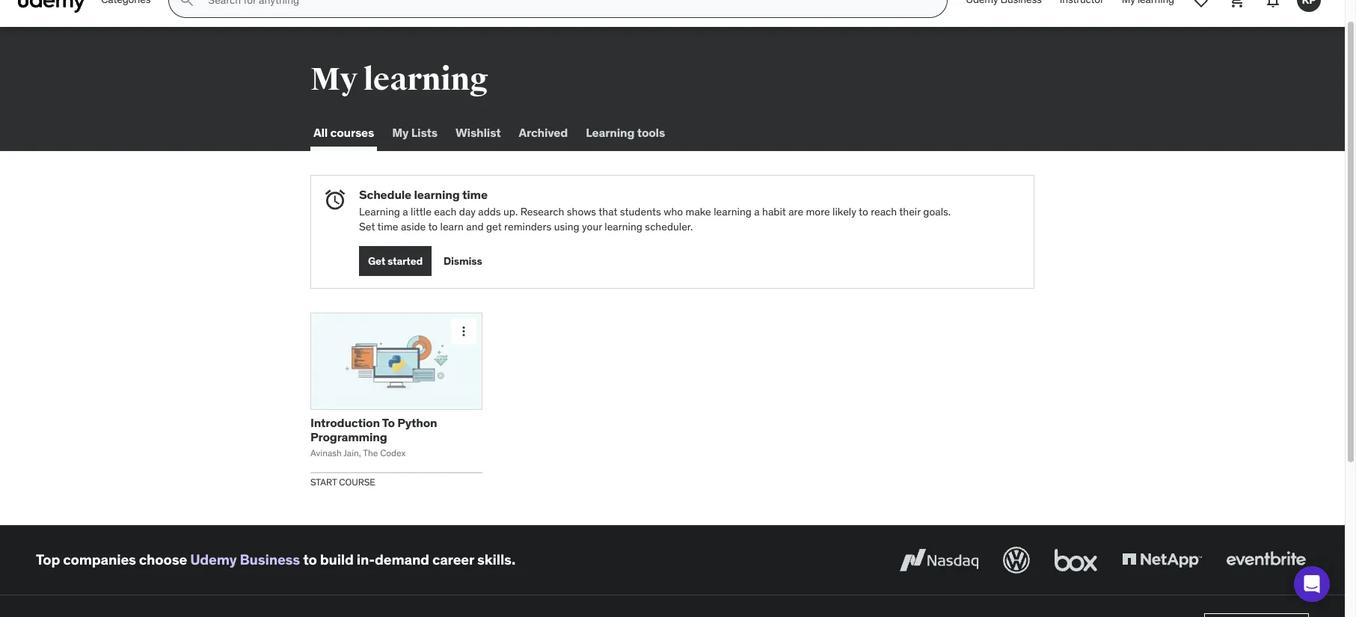 Task type: vqa. For each thing, say whether or not it's contained in the screenshot.
Schedule on the top of page
yes



Task type: locate. For each thing, give the bounding box(es) containing it.
time
[[462, 187, 488, 202], [377, 220, 398, 233]]

my up the all courses
[[310, 61, 357, 99]]

python
[[397, 415, 437, 430]]

time right set
[[377, 220, 398, 233]]

0 vertical spatial learning
[[586, 125, 635, 140]]

1 vertical spatial to
[[428, 220, 438, 233]]

1 vertical spatial time
[[377, 220, 398, 233]]

top companies choose udemy business to build in-demand career skills.
[[36, 551, 515, 569]]

little
[[411, 205, 432, 219]]

their
[[899, 205, 921, 219]]

Search for anything text field
[[205, 0, 929, 13]]

0 horizontal spatial to
[[303, 551, 317, 569]]

goals.
[[923, 205, 951, 219]]

get
[[368, 254, 385, 268]]

to down the little
[[428, 220, 438, 233]]

get started button
[[359, 246, 432, 276]]

notifications image
[[1264, 0, 1282, 9]]

day
[[459, 205, 476, 219]]

learning
[[363, 61, 488, 99], [414, 187, 460, 202], [714, 205, 752, 219], [605, 220, 642, 233]]

0 vertical spatial my
[[310, 61, 357, 99]]

learning down that
[[605, 220, 642, 233]]

1 vertical spatial learning
[[359, 205, 400, 219]]

0 horizontal spatial learning
[[359, 205, 400, 219]]

to left build
[[303, 551, 317, 569]]

choose
[[139, 551, 187, 569]]

lists
[[411, 125, 437, 140]]

codex
[[380, 447, 406, 459]]

that
[[599, 205, 617, 219]]

more
[[806, 205, 830, 219]]

introduction to python programming avinash jain, the codex
[[310, 415, 437, 459]]

a left the little
[[403, 205, 408, 219]]

1 horizontal spatial learning
[[586, 125, 635, 140]]

2 vertical spatial to
[[303, 551, 317, 569]]

in-
[[357, 551, 375, 569]]

learning left tools
[[586, 125, 635, 140]]

time up day
[[462, 187, 488, 202]]

start
[[310, 476, 337, 488]]

up.
[[503, 205, 518, 219]]

who
[[664, 205, 683, 219]]

learning down schedule on the top of page
[[359, 205, 400, 219]]

2 horizontal spatial to
[[859, 205, 868, 219]]

1 horizontal spatial my
[[392, 125, 409, 140]]

my
[[310, 61, 357, 99], [392, 125, 409, 140]]

box image
[[1051, 544, 1101, 576]]

get
[[486, 220, 502, 233]]

schedule learning time learning a little each day adds up. research shows that students who make learning a habit are more likely to reach their goals. set time aside to learn and get reminders using your learning scheduler.
[[359, 187, 951, 233]]

career
[[432, 551, 474, 569]]

eventbrite image
[[1223, 544, 1309, 576]]

learning
[[586, 125, 635, 140], [359, 205, 400, 219]]

shopping cart with 1 item image
[[1228, 0, 1246, 9]]

learning tools link
[[583, 115, 668, 151]]

started
[[387, 254, 423, 268]]

get started
[[368, 254, 423, 268]]

to right likely
[[859, 205, 868, 219]]

start course
[[310, 476, 375, 488]]

udemy
[[190, 551, 237, 569]]

0 horizontal spatial a
[[403, 205, 408, 219]]

to
[[382, 415, 395, 430]]

1 horizontal spatial time
[[462, 187, 488, 202]]

my left the lists
[[392, 125, 409, 140]]

wishlist image
[[1192, 0, 1210, 9]]

aside
[[401, 220, 426, 233]]

archived link
[[516, 115, 571, 151]]

learning right make
[[714, 205, 752, 219]]

a
[[403, 205, 408, 219], [754, 205, 760, 219]]

0 horizontal spatial my
[[310, 61, 357, 99]]

reminders
[[504, 220, 551, 233]]

my for my learning
[[310, 61, 357, 99]]

1 horizontal spatial to
[[428, 220, 438, 233]]

all
[[313, 125, 328, 140]]

1 horizontal spatial a
[[754, 205, 760, 219]]

scheduler.
[[645, 220, 693, 233]]

business
[[240, 551, 300, 569]]

1 vertical spatial my
[[392, 125, 409, 140]]

tools
[[637, 125, 665, 140]]

a left the habit
[[754, 205, 760, 219]]

to
[[859, 205, 868, 219], [428, 220, 438, 233], [303, 551, 317, 569]]



Task type: describe. For each thing, give the bounding box(es) containing it.
0 vertical spatial to
[[859, 205, 868, 219]]

my lists
[[392, 125, 437, 140]]

each
[[434, 205, 457, 219]]

using
[[554, 220, 579, 233]]

wishlist
[[455, 125, 501, 140]]

companies
[[63, 551, 136, 569]]

research
[[520, 205, 564, 219]]

avinash
[[310, 447, 342, 459]]

schedule
[[359, 187, 411, 202]]

2 a from the left
[[754, 205, 760, 219]]

programming
[[310, 429, 387, 444]]

habit
[[762, 205, 786, 219]]

make
[[686, 205, 711, 219]]

volkswagen image
[[1000, 544, 1033, 576]]

nasdaq image
[[896, 544, 982, 576]]

netapp image
[[1119, 544, 1205, 576]]

my lists link
[[389, 115, 440, 151]]

course
[[339, 476, 375, 488]]

build
[[320, 551, 354, 569]]

dismiss button
[[444, 246, 482, 276]]

learn
[[440, 220, 464, 233]]

the
[[363, 447, 378, 459]]

introduction
[[310, 415, 380, 430]]

learning up each
[[414, 187, 460, 202]]

adds
[[478, 205, 501, 219]]

learning tools
[[586, 125, 665, 140]]

my learning
[[310, 61, 488, 99]]

wishlist link
[[452, 115, 504, 151]]

jain,
[[344, 447, 361, 459]]

demand
[[375, 551, 429, 569]]

reach
[[871, 205, 897, 219]]

your
[[582, 220, 602, 233]]

introduction to python programming link
[[310, 415, 437, 444]]

shows
[[567, 205, 596, 219]]

and
[[466, 220, 484, 233]]

learning inside "learning tools" link
[[586, 125, 635, 140]]

submit search image
[[178, 0, 196, 9]]

skills.
[[477, 551, 515, 569]]

likely
[[833, 205, 856, 219]]

students
[[620, 205, 661, 219]]

archived
[[519, 125, 568, 140]]

dismiss
[[444, 254, 482, 268]]

courses
[[330, 125, 374, 140]]

all courses link
[[310, 115, 377, 151]]

set
[[359, 220, 375, 233]]

all courses
[[313, 125, 374, 140]]

my for my lists
[[392, 125, 409, 140]]

udemy business link
[[190, 551, 300, 569]]

udemy image
[[18, 0, 86, 13]]

1 a from the left
[[403, 205, 408, 219]]

top
[[36, 551, 60, 569]]

0 horizontal spatial time
[[377, 220, 398, 233]]

are
[[788, 205, 803, 219]]

learning inside schedule learning time learning a little each day adds up. research shows that students who make learning a habit are more likely to reach their goals. set time aside to learn and get reminders using your learning scheduler.
[[359, 205, 400, 219]]

0 vertical spatial time
[[462, 187, 488, 202]]

learning up the lists
[[363, 61, 488, 99]]

course options image
[[456, 324, 471, 339]]



